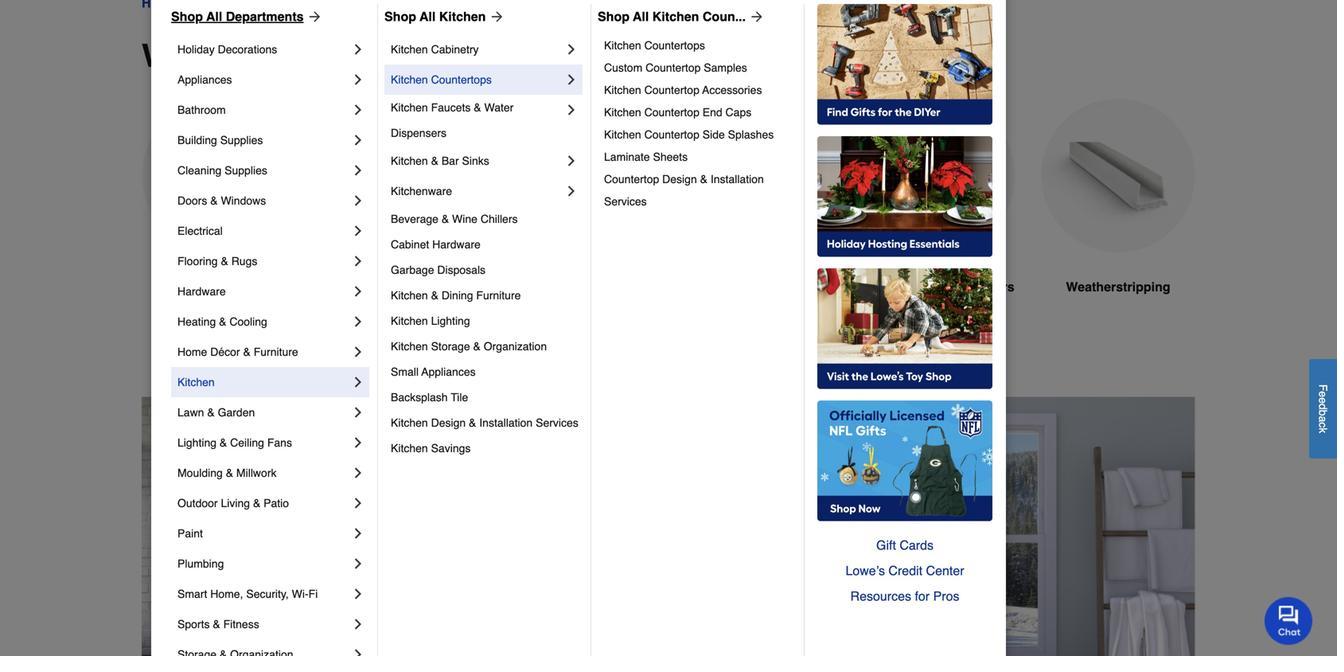 Task type: describe. For each thing, give the bounding box(es) containing it.
small
[[391, 366, 419, 378]]

garage doors & openers
[[863, 280, 1015, 294]]

countertop inside countertop design & installation services
[[604, 173, 660, 186]]

cards
[[900, 538, 934, 553]]

chevron right image for doors & windows
[[350, 193, 366, 209]]

heating & cooling
[[178, 315, 267, 328]]

cabinet hardware
[[391, 238, 481, 251]]

1 vertical spatial countertops
[[431, 73, 492, 86]]

kitchen countertop side splashes
[[604, 128, 774, 141]]

small appliances
[[391, 366, 476, 378]]

kitchen & dining furniture link
[[391, 283, 580, 308]]

kitchen inside kitchen savings link
[[391, 442, 428, 455]]

shop all kitchen link
[[385, 7, 505, 26]]

kitchen & dining furniture
[[391, 289, 521, 302]]

kitchen inside kitchen & bar sinks link
[[391, 154, 428, 167]]

moulding
[[178, 467, 223, 479]]

shop all kitchen coun...
[[598, 9, 746, 24]]

installation for kitchen design & installation services
[[480, 417, 533, 429]]

kitchen savings link
[[391, 436, 580, 461]]

0 horizontal spatial kitchen countertops link
[[391, 65, 564, 95]]

all for shop all departments
[[206, 9, 222, 24]]

doors & windows link
[[178, 186, 350, 216]]

gift cards
[[877, 538, 934, 553]]

& right sports
[[213, 618, 220, 631]]

chevron right image for sports & fitness
[[350, 616, 366, 632]]

kitchen inside kitchen countertop accessories link
[[604, 84, 642, 96]]

windows for windows
[[551, 280, 607, 294]]

a white three-panel, craftsman-style, prehung interior door with doorframe and hinges. image
[[322, 99, 476, 253]]

faucets
[[431, 101, 471, 114]]

kitchen inside kitchen countertop side splashes link
[[604, 128, 642, 141]]

cabinet
[[391, 238, 429, 251]]

holiday decorations link
[[178, 34, 350, 65]]

doors for exterior doors
[[226, 280, 263, 294]]

cleaning supplies link
[[178, 155, 350, 186]]

home
[[178, 346, 207, 358]]

kitchen inside 'kitchen design & installation services' link
[[391, 417, 428, 429]]

kitchen inside kitchen cabinetry link
[[391, 43, 428, 56]]

services for kitchen design & installation services
[[536, 417, 579, 429]]

kitchen cabinetry
[[391, 43, 479, 56]]

kitchen inside kitchen link
[[178, 376, 215, 389]]

sinks
[[462, 154, 490, 167]]

savings
[[431, 442, 471, 455]]

design for kitchen
[[431, 417, 466, 429]]

cabinet hardware link
[[391, 232, 580, 257]]

0 vertical spatial kitchen countertops
[[604, 39, 705, 52]]

shop all kitchen
[[385, 9, 486, 24]]

f e e d b a c k button
[[1310, 359, 1338, 459]]

building
[[178, 134, 217, 147]]

2 e from the top
[[1318, 397, 1330, 404]]

credit
[[889, 563, 923, 578]]

supplies for building supplies
[[220, 134, 263, 147]]

flooring & rugs
[[178, 255, 258, 268]]

lawn
[[178, 406, 204, 419]]

design for countertop
[[663, 173, 697, 186]]

kitchen savings
[[391, 442, 471, 455]]

k
[[1318, 428, 1330, 433]]

chevron right image for smart home, security, wi-fi
[[350, 586, 366, 602]]

dining
[[442, 289, 473, 302]]

& left patio
[[253, 497, 261, 510]]

departments
[[226, 9, 304, 24]]

kitchen lighting
[[391, 315, 470, 327]]

chevron right image for home décor & furniture
[[350, 344, 366, 360]]

doors down arrow right image
[[322, 37, 414, 74]]

chevron right image for heating & cooling
[[350, 314, 366, 330]]

organization
[[484, 340, 547, 353]]

kitchenware
[[391, 185, 452, 197]]

chevron right image for flooring & rugs
[[350, 253, 366, 269]]

lowe's
[[846, 563, 886, 578]]

arrow right image for shop all kitchen
[[486, 9, 505, 25]]

furniture for home décor & furniture
[[254, 346, 298, 358]]

weatherstripping
[[1067, 280, 1171, 294]]

end
[[703, 106, 723, 119]]

resources for pros link
[[818, 584, 993, 609]]

smart
[[178, 588, 207, 600]]

paint
[[178, 527, 203, 540]]

chevron right image for electrical
[[350, 223, 366, 239]]

& down arrow right image
[[290, 37, 313, 74]]

chevron right image for appliances
[[350, 72, 366, 88]]

heating & cooling link
[[178, 307, 350, 337]]

holiday hosting essentials. image
[[818, 136, 993, 257]]

lighting inside lighting & ceiling fans link
[[178, 436, 217, 449]]

custom countertop samples link
[[604, 57, 793, 79]]

center
[[927, 563, 965, 578]]

décor
[[210, 346, 240, 358]]

d
[[1318, 404, 1330, 410]]

lowe's credit center
[[846, 563, 965, 578]]

& left cooling
[[219, 315, 227, 328]]

chevron right image for plumbing
[[350, 556, 366, 572]]

doors & windows
[[178, 194, 266, 207]]

arrow right image for shop all kitchen coun...
[[746, 9, 765, 25]]

chevron right image for moulding & millwork
[[350, 465, 366, 481]]

shop for shop all kitchen
[[385, 9, 416, 24]]

home décor & furniture link
[[178, 337, 350, 367]]

countertop for samples
[[646, 61, 701, 74]]

lawn & garden
[[178, 406, 255, 419]]

1 vertical spatial appliances
[[422, 366, 476, 378]]

find gifts for the diyer. image
[[818, 4, 993, 125]]

bar
[[442, 154, 459, 167]]

hardware link
[[178, 276, 350, 307]]

& down cleaning supplies
[[210, 194, 218, 207]]

cleaning
[[178, 164, 222, 177]]

countertop for side
[[645, 128, 700, 141]]

lighting inside kitchen lighting link
[[431, 315, 470, 327]]

& inside countertop design & installation services
[[701, 173, 708, 186]]

kitchenware link
[[391, 176, 564, 206]]

sports & fitness link
[[178, 609, 350, 639]]

backsplash
[[391, 391, 448, 404]]

outdoor living & patio
[[178, 497, 289, 510]]

doors for garage doors & openers
[[910, 280, 947, 294]]

& left the dining
[[431, 289, 439, 302]]

garbage disposals link
[[391, 257, 580, 283]]

plumbing link
[[178, 549, 350, 579]]

& inside the kitchen faucets & water dispensers
[[474, 101, 481, 114]]

1 e from the top
[[1318, 391, 1330, 397]]

garage
[[863, 280, 907, 294]]

chevron right image for bathroom
[[350, 102, 366, 118]]

kitchen inside the kitchen faucets & water dispensers
[[391, 101, 428, 114]]

& left millwork
[[226, 467, 233, 479]]

home décor & furniture
[[178, 346, 298, 358]]

kitchen faucets & water dispensers
[[391, 101, 517, 139]]

fi
[[309, 588, 318, 600]]

kitchen lighting link
[[391, 308, 580, 334]]

resources
[[851, 589, 912, 604]]

visit the lowe's toy shop. image
[[818, 268, 993, 389]]

chevron right image for hardware
[[350, 284, 366, 299]]

heating
[[178, 315, 216, 328]]

wi-
[[292, 588, 309, 600]]

water
[[485, 101, 514, 114]]

hardware inside "link"
[[178, 285, 226, 298]]

kitchen countertop end caps link
[[604, 101, 793, 123]]

a blue six-lite, two-panel, shaker-style exterior door. image
[[142, 99, 296, 253]]

fitness
[[223, 618, 259, 631]]

& left bar
[[431, 154, 439, 167]]

moulding & millwork link
[[178, 458, 350, 488]]

moulding & millwork
[[178, 467, 277, 479]]



Task type: vqa. For each thing, say whether or not it's contained in the screenshot.
Kitchen
yes



Task type: locate. For each thing, give the bounding box(es) containing it.
0 vertical spatial hardware
[[433, 238, 481, 251]]

kitchen countertop accessories
[[604, 84, 762, 96]]

1 horizontal spatial kitchen countertops link
[[604, 34, 793, 57]]

furniture for kitchen & dining furniture
[[477, 289, 521, 302]]

& right décor
[[243, 346, 251, 358]]

chevron right image for kitchenware
[[564, 183, 580, 199]]

1 horizontal spatial all
[[420, 9, 436, 24]]

outdoor living & patio link
[[178, 488, 350, 518]]

0 vertical spatial supplies
[[220, 134, 263, 147]]

kitchen countertops up custom countertop samples
[[604, 39, 705, 52]]

kitchen inside shop all kitchen "link"
[[439, 9, 486, 24]]

1 arrow right image from the left
[[486, 9, 505, 25]]

arrow right image
[[486, 9, 505, 25], [746, 9, 765, 25]]

arrow right image inside shop all kitchen "link"
[[486, 9, 505, 25]]

sports
[[178, 618, 210, 631]]

0 horizontal spatial arrow right image
[[486, 9, 505, 25]]

1 horizontal spatial countertops
[[645, 39, 705, 52]]

small appliances link
[[391, 359, 580, 385]]

0 horizontal spatial kitchen countertops
[[391, 73, 492, 86]]

custom
[[604, 61, 643, 74]]

outdoor
[[178, 497, 218, 510]]

b
[[1318, 410, 1330, 416]]

coun...
[[703, 9, 746, 24]]

lowe's credit center link
[[818, 558, 993, 584]]

furniture down 'heating & cooling' link
[[254, 346, 298, 358]]

laminate sheets link
[[604, 146, 793, 168]]

shop up custom
[[598, 9, 630, 24]]

caps
[[726, 106, 752, 119]]

kitchen inside kitchen lighting link
[[391, 315, 428, 327]]

countertop design & installation services
[[604, 173, 767, 208]]

advertisement region
[[142, 397, 1196, 656]]

installation inside countertop design & installation services
[[711, 173, 764, 186]]

chevron right image for paint
[[350, 526, 366, 542]]

building supplies link
[[178, 125, 350, 155]]

openers
[[963, 280, 1015, 294]]

windows for windows & doors
[[142, 37, 281, 74]]

countertops up custom countertop samples
[[645, 39, 705, 52]]

1 vertical spatial furniture
[[254, 346, 298, 358]]

design inside countertop design & installation services
[[663, 173, 697, 186]]

kitchen inside kitchen & dining furniture link
[[391, 289, 428, 302]]

rugs
[[232, 255, 258, 268]]

0 horizontal spatial all
[[206, 9, 222, 24]]

backsplash tile
[[391, 391, 468, 404]]

c
[[1318, 422, 1330, 428]]

1 vertical spatial kitchen countertops link
[[391, 65, 564, 95]]

shop for shop all kitchen coun...
[[598, 9, 630, 24]]

0 vertical spatial furniture
[[477, 289, 521, 302]]

all up custom
[[633, 9, 649, 24]]

supplies down the building supplies link
[[225, 164, 267, 177]]

0 vertical spatial kitchen countertops link
[[604, 34, 793, 57]]

kitchen storage & organization link
[[391, 334, 580, 359]]

0 vertical spatial installation
[[711, 173, 764, 186]]

& right the storage on the left
[[473, 340, 481, 353]]

doors down cleaning
[[178, 194, 207, 207]]

1 vertical spatial hardware
[[178, 285, 226, 298]]

kitchen inside kitchen countertop end caps link
[[604, 106, 642, 119]]

&
[[290, 37, 313, 74], [474, 101, 481, 114], [431, 154, 439, 167], [701, 173, 708, 186], [210, 194, 218, 207], [442, 213, 449, 225], [221, 255, 228, 268], [951, 280, 960, 294], [431, 289, 439, 302], [219, 315, 227, 328], [473, 340, 481, 353], [243, 346, 251, 358], [207, 406, 215, 419], [469, 417, 477, 429], [220, 436, 227, 449], [226, 467, 233, 479], [253, 497, 261, 510], [213, 618, 220, 631]]

chevron right image for lighting & ceiling fans
[[350, 435, 366, 451]]

services down laminate
[[604, 195, 647, 208]]

design inside 'kitchen design & installation services' link
[[431, 417, 466, 429]]

chat invite button image
[[1265, 597, 1314, 645]]

windows & doors
[[142, 37, 414, 74]]

countertop for end
[[645, 106, 700, 119]]

all up kitchen cabinetry
[[420, 9, 436, 24]]

& down backsplash tile link
[[469, 417, 477, 429]]

doors
[[322, 37, 414, 74], [178, 194, 207, 207], [226, 280, 263, 294], [404, 280, 441, 294], [910, 280, 947, 294]]

1 vertical spatial installation
[[480, 417, 533, 429]]

cooling
[[230, 315, 267, 328]]

supplies up cleaning supplies
[[220, 134, 263, 147]]

countertop up kitchen countertop accessories
[[646, 61, 701, 74]]

chevron right image
[[350, 41, 366, 57], [564, 41, 580, 57], [350, 72, 366, 88], [564, 72, 580, 88], [564, 153, 580, 169], [350, 162, 366, 178], [564, 183, 580, 199], [350, 223, 366, 239], [350, 344, 366, 360], [350, 374, 366, 390], [350, 435, 366, 451], [350, 495, 366, 511], [350, 556, 366, 572], [350, 616, 366, 632], [350, 647, 366, 656]]

arrow right image up samples
[[746, 9, 765, 25]]

smart home, security, wi-fi link
[[178, 579, 350, 609]]

3 shop from the left
[[598, 9, 630, 24]]

doors right the garage
[[910, 280, 947, 294]]

2 horizontal spatial shop
[[598, 9, 630, 24]]

1 vertical spatial design
[[431, 417, 466, 429]]

sheets
[[653, 151, 688, 163]]

& down laminate sheets link
[[701, 173, 708, 186]]

flooring
[[178, 255, 218, 268]]

splashes
[[728, 128, 774, 141]]

kitchen countertops link up water
[[391, 65, 564, 95]]

all up holiday decorations in the left top of the page
[[206, 9, 222, 24]]

shop for shop all departments
[[171, 9, 203, 24]]

arrow right image
[[304, 9, 323, 25]]

chevron right image for kitchen & bar sinks
[[564, 153, 580, 169]]

e up d on the right bottom of the page
[[1318, 391, 1330, 397]]

kitchen inside shop all kitchen coun... link
[[653, 9, 700, 24]]

0 horizontal spatial services
[[536, 417, 579, 429]]

1 horizontal spatial arrow right image
[[746, 9, 765, 25]]

doors down rugs
[[226, 280, 263, 294]]

electrical link
[[178, 216, 350, 246]]

garbage disposals
[[391, 264, 486, 276]]

0 vertical spatial services
[[604, 195, 647, 208]]

services inside countertop design & installation services
[[604, 195, 647, 208]]

countertop down custom countertop samples
[[645, 84, 700, 96]]

chevron right image for kitchen cabinetry
[[564, 41, 580, 57]]

& left the wine
[[442, 213, 449, 225]]

1 horizontal spatial services
[[604, 195, 647, 208]]

& right "lawn"
[[207, 406, 215, 419]]

chevron right image for lawn & garden
[[350, 405, 366, 420]]

& left ceiling
[[220, 436, 227, 449]]

1 horizontal spatial design
[[663, 173, 697, 186]]

& left openers
[[951, 280, 960, 294]]

doors down garbage at the top left of the page
[[404, 280, 441, 294]]

exterior doors
[[175, 280, 263, 294]]

appliances up bathroom
[[178, 73, 232, 86]]

kitchen countertops up the 'faucets'
[[391, 73, 492, 86]]

1 horizontal spatial kitchen countertops
[[604, 39, 705, 52]]

kitchen link
[[178, 367, 350, 397]]

exterior
[[175, 280, 223, 294]]

0 vertical spatial appliances
[[178, 73, 232, 86]]

a black double-hung window with six panes. image
[[502, 99, 656, 253]]

1 horizontal spatial lighting
[[431, 315, 470, 327]]

kitchen faucets & water dispensers link
[[391, 95, 564, 146]]

1 all from the left
[[206, 9, 222, 24]]

furniture inside home décor & furniture link
[[254, 346, 298, 358]]

all inside "link"
[[420, 9, 436, 24]]

lighting up the storage on the left
[[431, 315, 470, 327]]

installation down laminate sheets link
[[711, 173, 764, 186]]

all for shop all kitchen coun...
[[633, 9, 649, 24]]

kitchen inside kitchen storage & organization link
[[391, 340, 428, 353]]

1 horizontal spatial shop
[[385, 9, 416, 24]]

appliances down the storage on the left
[[422, 366, 476, 378]]

home,
[[210, 588, 243, 600]]

hardware down flooring at the top left of page
[[178, 285, 226, 298]]

shop up kitchen cabinetry
[[385, 9, 416, 24]]

kitchen & bar sinks
[[391, 154, 490, 167]]

countertop for accessories
[[645, 84, 700, 96]]

design up savings
[[431, 417, 466, 429]]

0 horizontal spatial design
[[431, 417, 466, 429]]

ceiling
[[230, 436, 264, 449]]

officially licensed n f l gifts. shop now. image
[[818, 401, 993, 522]]

shop inside "link"
[[385, 9, 416, 24]]

wine
[[452, 213, 478, 225]]

kitchen countertops link up custom countertop samples
[[604, 34, 793, 57]]

a blue chamberlain garage door opener with two white light panels. image
[[862, 99, 1016, 253]]

e up b
[[1318, 397, 1330, 404]]

gift
[[877, 538, 897, 553]]

0 horizontal spatial appliances
[[178, 73, 232, 86]]

kitchen storage & organization
[[391, 340, 547, 353]]

patio
[[264, 497, 289, 510]]

3 all from the left
[[633, 9, 649, 24]]

electrical
[[178, 225, 223, 237]]

design
[[663, 173, 697, 186], [431, 417, 466, 429]]

laminate sheets
[[604, 151, 688, 163]]

furniture up kitchen lighting link
[[477, 289, 521, 302]]

2 shop from the left
[[385, 9, 416, 24]]

lighting & ceiling fans
[[178, 436, 292, 449]]

chevron right image for kitchen faucets & water dispensers
[[564, 102, 580, 118]]

1 horizontal spatial installation
[[711, 173, 764, 186]]

0 horizontal spatial lighting
[[178, 436, 217, 449]]

furniture inside kitchen & dining furniture link
[[477, 289, 521, 302]]

1 vertical spatial services
[[536, 417, 579, 429]]

lighting & ceiling fans link
[[178, 428, 350, 458]]

countertops up the 'faucets'
[[431, 73, 492, 86]]

0 horizontal spatial countertops
[[431, 73, 492, 86]]

lighting up moulding
[[178, 436, 217, 449]]

doors for interior doors
[[404, 280, 441, 294]]

countertop down laminate
[[604, 173, 660, 186]]

sports & fitness
[[178, 618, 259, 631]]

windows link
[[502, 99, 656, 335]]

installation for countertop design & installation services
[[711, 173, 764, 186]]

installation
[[711, 173, 764, 186], [480, 417, 533, 429]]

2 arrow right image from the left
[[746, 9, 765, 25]]

1 horizontal spatial appliances
[[422, 366, 476, 378]]

chevron right image for outdoor living & patio
[[350, 495, 366, 511]]

paint link
[[178, 518, 350, 549]]

installation down backsplash tile link
[[480, 417, 533, 429]]

& left water
[[474, 101, 481, 114]]

for
[[915, 589, 930, 604]]

1 vertical spatial windows
[[221, 194, 266, 207]]

kitchen countertop accessories link
[[604, 79, 793, 101]]

design down sheets
[[663, 173, 697, 186]]

side
[[703, 128, 725, 141]]

kitchen countertop end caps
[[604, 106, 752, 119]]

1 vertical spatial kitchen countertops
[[391, 73, 492, 86]]

f e e d b a c k
[[1318, 384, 1330, 433]]

services up kitchen savings link
[[536, 417, 579, 429]]

samples
[[704, 61, 748, 74]]

appliances
[[178, 73, 232, 86], [422, 366, 476, 378]]

chevron right image for kitchen
[[350, 374, 366, 390]]

supplies for cleaning supplies
[[225, 164, 267, 177]]

& left rugs
[[221, 255, 228, 268]]

0 vertical spatial lighting
[[431, 315, 470, 327]]

shop all departments
[[171, 9, 304, 24]]

1 horizontal spatial hardware
[[433, 238, 481, 251]]

shop up holiday
[[171, 9, 203, 24]]

countertop up sheets
[[645, 128, 700, 141]]

1 horizontal spatial furniture
[[477, 289, 521, 302]]

installation inside 'kitchen design & installation services' link
[[480, 417, 533, 429]]

services
[[604, 195, 647, 208], [536, 417, 579, 429]]

security,
[[246, 588, 289, 600]]

garage doors & openers link
[[862, 99, 1016, 335]]

a piece of white weatherstripping. image
[[1042, 99, 1196, 253]]

holiday
[[178, 43, 215, 56]]

lawn & garden link
[[178, 397, 350, 428]]

shop all kitchen coun... link
[[598, 7, 765, 26]]

interior
[[357, 280, 401, 294]]

0 vertical spatial countertops
[[645, 39, 705, 52]]

all for shop all kitchen
[[420, 9, 436, 24]]

0 horizontal spatial shop
[[171, 9, 203, 24]]

chevron right image for cleaning supplies
[[350, 162, 366, 178]]

chevron right image for kitchen countertops
[[564, 72, 580, 88]]

0 horizontal spatial hardware
[[178, 285, 226, 298]]

services for countertop design & installation services
[[604, 195, 647, 208]]

0 horizontal spatial installation
[[480, 417, 533, 429]]

decorations
[[218, 43, 277, 56]]

0 horizontal spatial furniture
[[254, 346, 298, 358]]

countertop design & installation services link
[[604, 168, 793, 213]]

tile
[[451, 391, 468, 404]]

2 horizontal spatial all
[[633, 9, 649, 24]]

chevron right image for holiday decorations
[[350, 41, 366, 57]]

chevron right image
[[350, 102, 366, 118], [564, 102, 580, 118], [350, 132, 366, 148], [350, 193, 366, 209], [350, 253, 366, 269], [350, 284, 366, 299], [350, 314, 366, 330], [350, 405, 366, 420], [350, 465, 366, 481], [350, 526, 366, 542], [350, 586, 366, 602]]

arrow right image inside shop all kitchen coun... link
[[746, 9, 765, 25]]

hardware down beverage & wine chillers on the left top of the page
[[433, 238, 481, 251]]

kitchen countertops link
[[604, 34, 793, 57], [391, 65, 564, 95]]

fans
[[267, 436, 292, 449]]

chevron right image for building supplies
[[350, 132, 366, 148]]

1 vertical spatial supplies
[[225, 164, 267, 177]]

1 shop from the left
[[171, 9, 203, 24]]

interior doors
[[357, 280, 441, 294]]

lighting
[[431, 315, 470, 327], [178, 436, 217, 449]]

arrow right image up kitchen cabinetry link
[[486, 9, 505, 25]]

kitchen & bar sinks link
[[391, 146, 564, 176]]

a barn door with a brown frame, three frosted glass panels, black hardware and a black track. image
[[682, 99, 836, 253]]

2 all from the left
[[420, 9, 436, 24]]

2 vertical spatial windows
[[551, 280, 607, 294]]

1 vertical spatial lighting
[[178, 436, 217, 449]]

0 vertical spatial design
[[663, 173, 697, 186]]

weatherstripping link
[[1042, 99, 1196, 335]]

countertop down kitchen countertop accessories
[[645, 106, 700, 119]]

0 vertical spatial windows
[[142, 37, 281, 74]]



